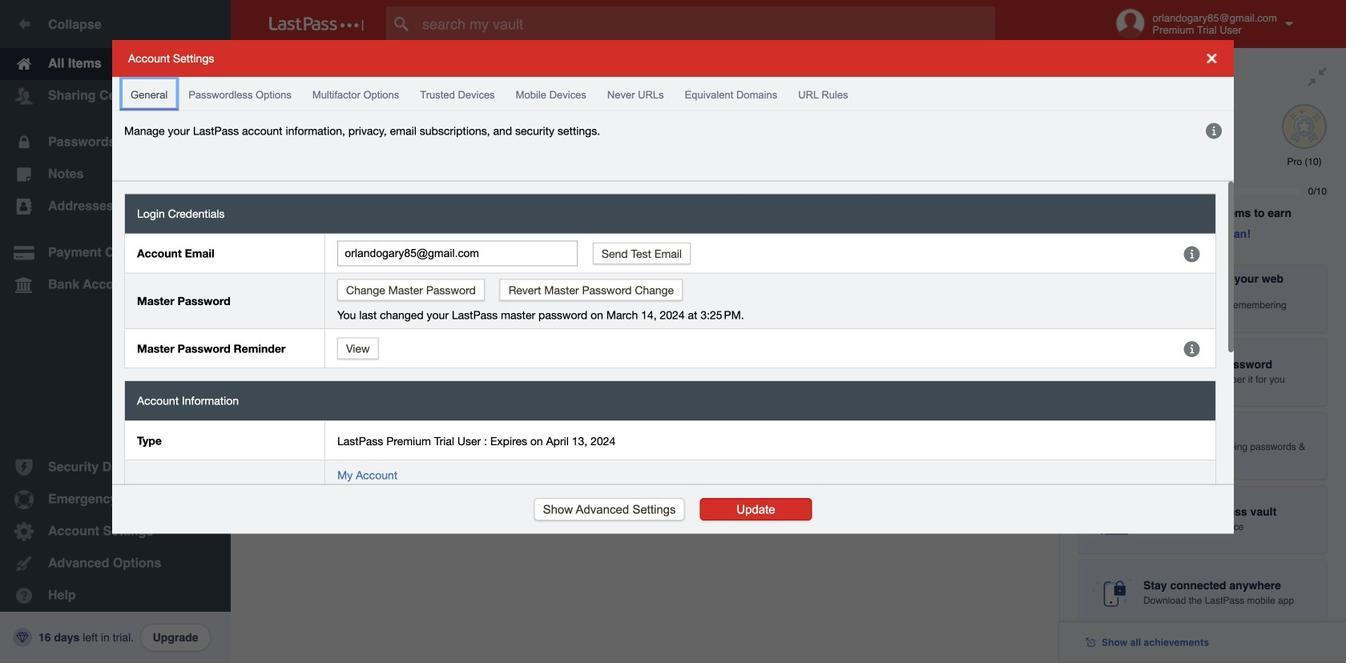 Task type: describe. For each thing, give the bounding box(es) containing it.
main content main content
[[231, 48, 1059, 52]]



Task type: locate. For each thing, give the bounding box(es) containing it.
main navigation navigation
[[0, 0, 231, 663]]

lastpass image
[[269, 17, 364, 31]]

Search search field
[[386, 6, 1026, 42]]

search my vault text field
[[386, 6, 1026, 42]]



Task type: vqa. For each thing, say whether or not it's contained in the screenshot.
Lastpass image
yes



